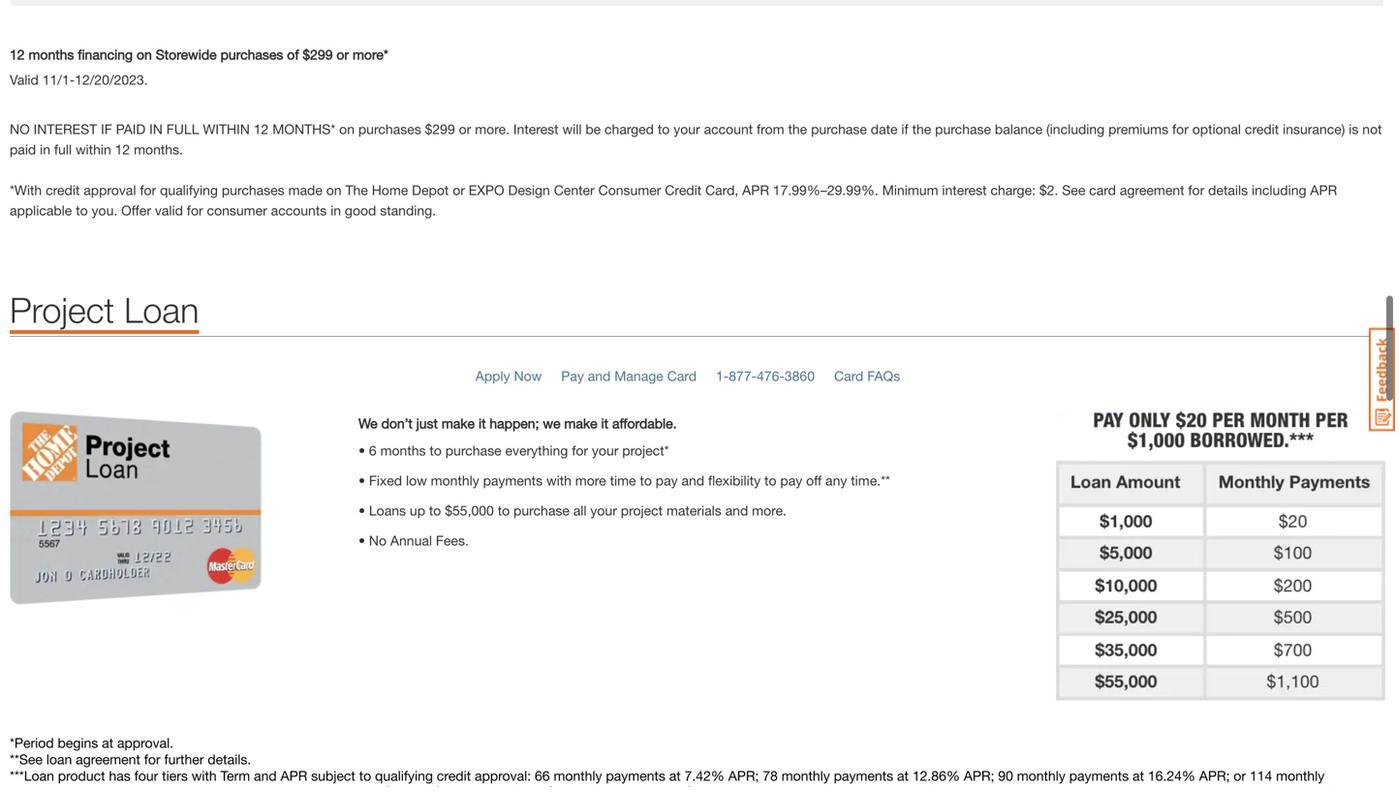 Task type: describe. For each thing, give the bounding box(es) containing it.
1 apr from the left
[[742, 182, 769, 198]]

apply now
[[476, 368, 542, 384]]

more
[[575, 473, 606, 489]]

for down qualifying
[[187, 202, 203, 218]]

manage
[[614, 368, 663, 384]]

purchase down with
[[514, 503, 570, 519]]

financing
[[78, 46, 133, 62]]

minimum
[[882, 182, 938, 198]]

to inside '*with credit approval for qualifying purchases made on the home depot or expo design center consumer credit card, apr 17.99%–29.99%. minimum interest charge: $2. see card agreement for details including apr applicable to you. offer valid for consumer accounts in good standing.'
[[76, 202, 88, 218]]

time.**
[[851, 473, 890, 489]]

everything
[[505, 443, 568, 459]]

offer
[[121, 202, 151, 218]]

(including
[[1046, 121, 1105, 137]]

accounts
[[271, 202, 327, 218]]

good
[[345, 202, 376, 218]]

expo
[[469, 182, 504, 198]]

1 vertical spatial your
[[592, 443, 619, 459]]

in
[[149, 121, 163, 137]]

not
[[1363, 121, 1382, 137]]

interest
[[513, 121, 559, 137]]

credit inside '*with credit approval for qualifying purchases made on the home depot or expo design center consumer credit card, apr 17.99%–29.99%. minimum interest charge: $2. see card agreement for details including apr applicable to you. offer valid for consumer accounts in good standing.'
[[46, 182, 80, 198]]

pay
[[561, 368, 584, 384]]

1 horizontal spatial and
[[682, 473, 704, 489]]

premiums
[[1109, 121, 1169, 137]]

on inside '*with credit approval for qualifying purchases made on the home depot or expo design center consumer credit card, apr 17.99%–29.99%. minimum interest charge: $2. see card agreement for details including apr applicable to you. offer valid for consumer accounts in good standing.'
[[326, 182, 342, 198]]

to right up
[[429, 503, 441, 519]]

credit
[[665, 182, 702, 198]]

project
[[621, 503, 663, 519]]

1 make from the left
[[442, 415, 475, 431]]

qualifying
[[160, 182, 218, 198]]

2 pay from the left
[[780, 473, 802, 489]]

card,
[[705, 182, 739, 198]]

don't
[[381, 415, 413, 431]]

loan
[[124, 289, 199, 330]]

*with credit approval for qualifying purchases made on the home depot or expo design center consumer credit card, apr 17.99%–29.99%. minimum interest charge: $2. see card agreement for details including apr applicable to you. offer valid for consumer accounts in good standing.
[[10, 182, 1337, 218]]

from
[[757, 121, 784, 137]]

on inside no interest if paid in full within 12 months* on purchases $299 or more. interest will be charged to your account from the purchase date if the purchase balance (including premiums for optional credit insurance) is not paid in full within 12 months.
[[339, 121, 355, 137]]

is
[[1349, 121, 1359, 137]]

2 apr from the left
[[1310, 182, 1337, 198]]

877-
[[729, 368, 757, 384]]

no
[[10, 121, 30, 137]]

alt text image
[[10, 720, 1386, 788]]

valid
[[155, 202, 183, 218]]

2 horizontal spatial 12
[[254, 121, 269, 137]]

$299 inside the 12 months financing on storewide purchases of $299 or more* valid 11/1-12/20/2023.
[[303, 46, 333, 62]]

for inside no interest if paid in full within 12 months* on purchases $299 or more. interest will be charged to your account from the purchase date if the purchase balance (including premiums for optional credit insurance) is not paid in full within 12 months.
[[1172, 121, 1189, 137]]

within
[[76, 141, 111, 157]]

1 pay from the left
[[656, 473, 678, 489]]

or inside the 12 months financing on storewide purchases of $299 or more* valid 11/1-12/20/2023.
[[337, 46, 349, 62]]

with
[[546, 473, 572, 489]]

payments
[[483, 473, 543, 489]]

of
[[287, 46, 299, 62]]

2 it from the left
[[601, 415, 609, 431]]

made
[[288, 182, 323, 198]]

fixed
[[369, 473, 402, 489]]

for up offer
[[140, 182, 156, 198]]

if
[[901, 121, 909, 137]]

card
[[1089, 182, 1116, 198]]

account
[[704, 121, 753, 137]]

faqs
[[867, 368, 900, 384]]

no interest if paid in full within 12 months* on purchases $299 or more. interest will be charged to your account from the purchase date if the purchase balance (including premiums for optional credit insurance) is not paid in full within 12 months.
[[10, 121, 1382, 157]]

flexibility
[[708, 473, 761, 489]]

on inside the 12 months financing on storewide purchases of $299 or more* valid 11/1-12/20/2023.
[[137, 46, 152, 62]]

pay and manage card
[[561, 368, 697, 384]]

apply now link
[[476, 368, 542, 384]]

more*
[[353, 46, 388, 62]]

full
[[166, 121, 199, 137]]

charge:
[[991, 182, 1036, 198]]

$55,000
[[445, 503, 494, 519]]

fees.
[[436, 533, 469, 549]]

the
[[345, 182, 368, 198]]

details
[[1208, 182, 1248, 198]]

12 inside the 12 months financing on storewide purchases of $299 or more* valid 11/1-12/20/2023.
[[10, 46, 25, 62]]

17.99%–29.99%.
[[773, 182, 879, 198]]

11/1-
[[42, 71, 75, 87]]

• no annual fees.
[[358, 533, 469, 549]]

12/20/2023.
[[75, 71, 148, 87]]

valid
[[10, 71, 39, 87]]

1 card from the left
[[667, 368, 697, 384]]

within
[[203, 121, 250, 137]]

date
[[871, 121, 898, 137]]

1-877-476-3860 link
[[716, 368, 815, 384]]

1-
[[716, 368, 729, 384]]

1 it from the left
[[479, 415, 486, 431]]

be
[[586, 121, 601, 137]]

we don't just make it happen; we make it affordable.
[[358, 415, 677, 431]]

consumer
[[207, 202, 267, 218]]

affordable.
[[612, 415, 677, 431]]

insurance)
[[1283, 121, 1345, 137]]

apply
[[476, 368, 510, 384]]

2 card from the left
[[834, 368, 864, 384]]

card faqs link
[[834, 368, 900, 384]]

charged
[[605, 121, 654, 137]]

purchase left date
[[811, 121, 867, 137]]

up
[[410, 503, 425, 519]]

• 6
[[358, 443, 377, 459]]

we
[[358, 415, 378, 431]]

design
[[508, 182, 550, 198]]

months for • 6
[[380, 443, 426, 459]]

interest
[[942, 182, 987, 198]]



Task type: vqa. For each thing, say whether or not it's contained in the screenshot.
Choose associated with Christmas
no



Task type: locate. For each thing, give the bounding box(es) containing it.
paid
[[116, 121, 146, 137]]

or inside no interest if paid in full within 12 months* on purchases $299 or more. interest will be charged to your account from the purchase date if the purchase balance (including premiums for optional credit insurance) is not paid in full within 12 months.
[[459, 121, 471, 137]]

the right from at the top
[[788, 121, 807, 137]]

$299 inside no interest if paid in full within 12 months* on purchases $299 or more. interest will be charged to your account from the purchase date if the purchase balance (including premiums for optional credit insurance) is not paid in full within 12 months.
[[425, 121, 455, 137]]

apr
[[742, 182, 769, 198], [1310, 182, 1337, 198]]

2 vertical spatial or
[[453, 182, 465, 198]]

0 horizontal spatial pay
[[656, 473, 678, 489]]

0 horizontal spatial it
[[479, 415, 486, 431]]

home
[[372, 182, 408, 198]]

2 vertical spatial •
[[358, 533, 365, 549]]

• fixed low monthly payments with more time to pay and flexibility to pay off any time.**
[[358, 473, 890, 489]]

time
[[610, 473, 636, 489]]

in left "full"
[[40, 141, 50, 157]]

1 vertical spatial more.
[[752, 503, 787, 519]]

and up materials
[[682, 473, 704, 489]]

0 vertical spatial credit
[[1245, 121, 1279, 137]]

card
[[667, 368, 697, 384], [834, 368, 864, 384]]

0 vertical spatial and
[[588, 368, 611, 384]]

1 horizontal spatial $299
[[425, 121, 455, 137]]

2 the from the left
[[912, 121, 931, 137]]

12 right within
[[254, 121, 269, 137]]

0 vertical spatial more.
[[475, 121, 510, 137]]

annual
[[390, 533, 432, 549]]

to right flexibility at bottom right
[[765, 473, 777, 489]]

2 horizontal spatial and
[[725, 503, 748, 519]]

• loans up to $55,000 to purchase all your project materials and more.
[[358, 503, 787, 519]]

to
[[658, 121, 670, 137], [76, 202, 88, 218], [430, 443, 442, 459], [640, 473, 652, 489], [765, 473, 777, 489], [429, 503, 441, 519], [498, 503, 510, 519]]

optional
[[1192, 121, 1241, 137]]

purchase
[[811, 121, 867, 137], [935, 121, 991, 137], [445, 443, 502, 459], [514, 503, 570, 519]]

your
[[674, 121, 700, 137], [592, 443, 619, 459], [590, 503, 617, 519]]

1 vertical spatial or
[[459, 121, 471, 137]]

your right all
[[590, 503, 617, 519]]

1 vertical spatial purchases
[[358, 121, 421, 137]]

apr right card, at the right of the page
[[742, 182, 769, 198]]

on
[[137, 46, 152, 62], [339, 121, 355, 137], [326, 182, 342, 198]]

monthly
[[431, 473, 479, 489]]

6-month everyday financing  available* on purchases of  $299 or more image
[[10, 0, 1386, 6]]

purchases inside '*with credit approval for qualifying purchases made on the home depot or expo design center consumer credit card, apr 17.99%–29.99%. minimum interest charge: $2. see card agreement for details including apr applicable to you. offer valid for consumer accounts in good standing.'
[[222, 182, 285, 198]]

0 horizontal spatial the
[[788, 121, 807, 137]]

if
[[101, 121, 112, 137]]

1 vertical spatial and
[[682, 473, 704, 489]]

credit inside no interest if paid in full within 12 months* on purchases $299 or more. interest will be charged to your account from the purchase date if the purchase balance (including premiums for optional credit insurance) is not paid in full within 12 months.
[[1245, 121, 1279, 137]]

to right the charged
[[658, 121, 670, 137]]

0 horizontal spatial and
[[588, 368, 611, 384]]

purchases up consumer
[[222, 182, 285, 198]]

you.
[[92, 202, 117, 218]]

for left optional
[[1172, 121, 1189, 137]]

0 horizontal spatial credit
[[46, 182, 80, 198]]

purchases inside no interest if paid in full within 12 months* on purchases $299 or more. interest will be charged to your account from the purchase date if the purchase balance (including premiums for optional credit insurance) is not paid in full within 12 months.
[[358, 121, 421, 137]]

for
[[1172, 121, 1189, 137], [140, 182, 156, 198], [1188, 182, 1205, 198], [187, 202, 203, 218], [572, 443, 588, 459]]

1 vertical spatial •
[[358, 503, 365, 519]]

0 horizontal spatial apr
[[742, 182, 769, 198]]

2 • from the top
[[358, 503, 365, 519]]

now
[[514, 368, 542, 384]]

1 horizontal spatial apr
[[1310, 182, 1337, 198]]

1 vertical spatial months
[[380, 443, 426, 459]]

1 vertical spatial credit
[[46, 182, 80, 198]]

apr right including
[[1310, 182, 1337, 198]]

• for • no annual fees.
[[358, 533, 365, 549]]

purchases
[[220, 46, 283, 62], [358, 121, 421, 137], [222, 182, 285, 198]]

approval
[[84, 182, 136, 198]]

12 months financing on storewide purchases of $299 or more* link
[[10, 44, 388, 64]]

0 vertical spatial in
[[40, 141, 50, 157]]

in inside no interest if paid in full within 12 months* on purchases $299 or more. interest will be charged to your account from the purchase date if the purchase balance (including premiums for optional credit insurance) is not paid in full within 12 months.
[[40, 141, 50, 157]]

0 horizontal spatial make
[[442, 415, 475, 431]]

12 down the paid
[[115, 141, 130, 157]]

0 vertical spatial or
[[337, 46, 349, 62]]

0 vertical spatial •
[[358, 473, 365, 489]]

your inside no interest if paid in full within 12 months* on purchases $299 or more. interest will be charged to your account from the purchase date if the purchase balance (including premiums for optional credit insurance) is not paid in full within 12 months.
[[674, 121, 700, 137]]

or left more*
[[337, 46, 349, 62]]

credit right optional
[[1245, 121, 1279, 137]]

12 up valid
[[10, 46, 25, 62]]

0 horizontal spatial 12
[[10, 46, 25, 62]]

pay and manage card link
[[561, 368, 697, 384]]

purchases inside the 12 months financing on storewide purchases of $299 or more* valid 11/1-12/20/2023.
[[220, 46, 283, 62]]

1 horizontal spatial 12
[[115, 141, 130, 157]]

0 horizontal spatial in
[[40, 141, 50, 157]]

purchases for on
[[222, 182, 285, 198]]

2 vertical spatial 12
[[115, 141, 130, 157]]

center
[[554, 182, 595, 198]]

feedback link image
[[1369, 327, 1395, 432]]

your up 'more'
[[592, 443, 619, 459]]

see
[[1062, 182, 1086, 198]]

project
[[10, 289, 114, 330]]

it left happen;
[[479, 415, 486, 431]]

3 • from the top
[[358, 533, 365, 549]]

pay
[[656, 473, 678, 489], [780, 473, 802, 489]]

more. inside no interest if paid in full within 12 months* on purchases $299 or more. interest will be charged to your account from the purchase date if the purchase balance (including premiums for optional credit insurance) is not paid in full within 12 months.
[[475, 121, 510, 137]]

3860
[[785, 368, 815, 384]]

12
[[10, 46, 25, 62], [254, 121, 269, 137], [115, 141, 130, 157]]

months down don't
[[380, 443, 426, 459]]

make right we
[[564, 415, 597, 431]]

or left expo
[[453, 182, 465, 198]]

2 vertical spatial purchases
[[222, 182, 285, 198]]

• 6 months to purchase everything for your project*
[[358, 443, 669, 459]]

applicable
[[10, 202, 72, 218]]

2 vertical spatial your
[[590, 503, 617, 519]]

1 • from the top
[[358, 473, 365, 489]]

0 horizontal spatial months
[[29, 46, 74, 62]]

months up 11/1-
[[29, 46, 74, 62]]

more.
[[475, 121, 510, 137], [752, 503, 787, 519]]

0 horizontal spatial $299
[[303, 46, 333, 62]]

your left account
[[674, 121, 700, 137]]

all
[[573, 503, 587, 519]]

*with
[[10, 182, 42, 198]]

interest
[[34, 121, 97, 137]]

purchases up home
[[358, 121, 421, 137]]

2 make from the left
[[564, 415, 597, 431]]

1 horizontal spatial more.
[[752, 503, 787, 519]]

1 horizontal spatial pay
[[780, 473, 802, 489]]

materials
[[667, 503, 722, 519]]

1 horizontal spatial in
[[331, 202, 341, 218]]

• for • fixed low monthly payments with more time to pay and flexibility to pay off any time.**
[[358, 473, 365, 489]]

on left the
[[326, 182, 342, 198]]

loans
[[369, 503, 406, 519]]

1 horizontal spatial card
[[834, 368, 864, 384]]

more. down flexibility at bottom right
[[752, 503, 787, 519]]

no
[[369, 533, 387, 549]]

1 horizontal spatial the
[[912, 121, 931, 137]]

including
[[1252, 182, 1307, 198]]

to down payments
[[498, 503, 510, 519]]

• left loans
[[358, 503, 365, 519]]

in left good
[[331, 202, 341, 218]]

and right pay
[[588, 368, 611, 384]]

• left fixed
[[358, 473, 365, 489]]

476-
[[757, 368, 785, 384]]

storewide
[[156, 46, 217, 62]]

1 the from the left
[[788, 121, 807, 137]]

credit up "applicable"
[[46, 182, 80, 198]]

purchases left of
[[220, 46, 283, 62]]

0 vertical spatial your
[[674, 121, 700, 137]]

$299 up 'depot'
[[425, 121, 455, 137]]

card left faqs
[[834, 368, 864, 384]]

to inside no interest if paid in full within 12 months* on purchases $299 or more. interest will be charged to your account from the purchase date if the purchase balance (including premiums for optional credit insurance) is not paid in full within 12 months.
[[658, 121, 670, 137]]

full
[[54, 141, 72, 157]]

any
[[826, 473, 847, 489]]

2 vertical spatial and
[[725, 503, 748, 519]]

1 vertical spatial $299
[[425, 121, 455, 137]]

months for 12
[[29, 46, 74, 62]]

on right months* in the top left of the page
[[339, 121, 355, 137]]

pay left the off
[[780, 473, 802, 489]]

to right time
[[640, 473, 652, 489]]

project loan card image
[[10, 412, 339, 605]]

happen;
[[490, 415, 539, 431]]

or up expo
[[459, 121, 471, 137]]

project*
[[622, 443, 669, 459]]

2 vertical spatial on
[[326, 182, 342, 198]]

to left you.
[[76, 202, 88, 218]]

and
[[588, 368, 611, 384], [682, 473, 704, 489], [725, 503, 748, 519]]

off
[[806, 473, 822, 489]]

0 horizontal spatial more.
[[475, 121, 510, 137]]

purchase up monthly
[[445, 443, 502, 459]]

1 horizontal spatial make
[[564, 415, 597, 431]]

to down just in the left of the page
[[430, 443, 442, 459]]

1 horizontal spatial months
[[380, 443, 426, 459]]

we
[[543, 415, 561, 431]]

just
[[416, 415, 438, 431]]

1 vertical spatial in
[[331, 202, 341, 218]]

the
[[788, 121, 807, 137], [912, 121, 931, 137]]

1 vertical spatial 12
[[254, 121, 269, 137]]

0 vertical spatial on
[[137, 46, 152, 62]]

$299
[[303, 46, 333, 62], [425, 121, 455, 137]]

in
[[40, 141, 50, 157], [331, 202, 341, 218]]

$299 right of
[[303, 46, 333, 62]]

the right if
[[912, 121, 931, 137]]

on right financing
[[137, 46, 152, 62]]

months inside the 12 months financing on storewide purchases of $299 or more* valid 11/1-12/20/2023.
[[29, 46, 74, 62]]

more. left the interest
[[475, 121, 510, 137]]

for up 'more'
[[572, 443, 588, 459]]

• left the no
[[358, 533, 365, 549]]

1 vertical spatial on
[[339, 121, 355, 137]]

card faqs
[[834, 368, 900, 384]]

• for • loans up to $55,000 to purchase all your project materials and more.
[[358, 503, 365, 519]]

or inside '*with credit approval for qualifying purchases made on the home depot or expo design center consumer credit card, apr 17.99%–29.99%. minimum interest charge: $2. see card agreement for details including apr applicable to you. offer valid for consumer accounts in good standing.'
[[453, 182, 465, 198]]

1 horizontal spatial credit
[[1245, 121, 1279, 137]]

1 horizontal spatial it
[[601, 415, 609, 431]]

0 vertical spatial $299
[[303, 46, 333, 62]]

card left "1-"
[[667, 368, 697, 384]]

purchase left the balance
[[935, 121, 991, 137]]

agreement
[[1120, 182, 1185, 198]]

it left affordable.
[[601, 415, 609, 431]]

will
[[562, 121, 582, 137]]

pay down 'project*'
[[656, 473, 678, 489]]

make
[[442, 415, 475, 431], [564, 415, 597, 431]]

make right just in the left of the page
[[442, 415, 475, 431]]

and down flexibility at bottom right
[[725, 503, 748, 519]]

0 vertical spatial 12
[[10, 46, 25, 62]]

0 vertical spatial purchases
[[220, 46, 283, 62]]

standing.
[[380, 202, 436, 218]]

purchases for $299
[[220, 46, 283, 62]]

for left "details"
[[1188, 182, 1205, 198]]

low
[[406, 473, 427, 489]]

0 vertical spatial months
[[29, 46, 74, 62]]

project loan payment chart example image
[[1056, 412, 1386, 701]]

0 horizontal spatial card
[[667, 368, 697, 384]]

months
[[29, 46, 74, 62], [380, 443, 426, 459]]

$2.
[[1040, 182, 1058, 198]]

in inside '*with credit approval for qualifying purchases made on the home depot or expo design center consumer credit card, apr 17.99%–29.99%. minimum interest charge: $2. see card agreement for details including apr applicable to you. offer valid for consumer accounts in good standing.'
[[331, 202, 341, 218]]



